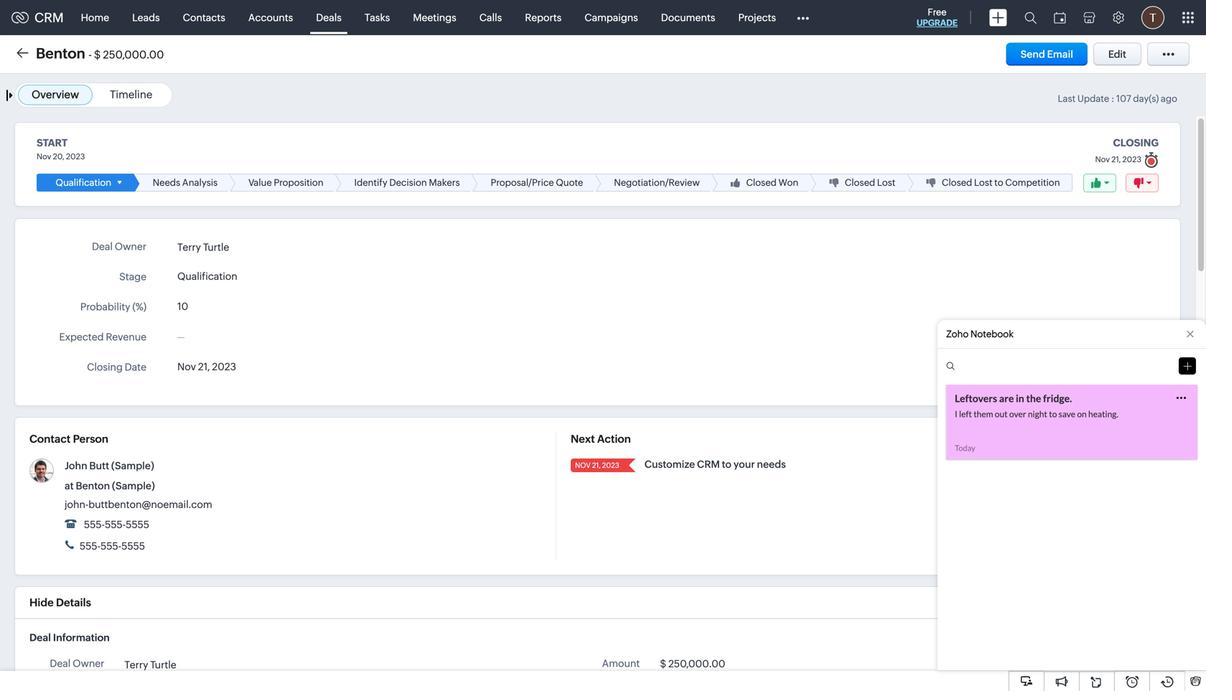 Task type: describe. For each thing, give the bounding box(es) containing it.
closed for closed won
[[746, 177, 777, 188]]

crm link
[[11, 10, 64, 25]]

competition
[[1006, 177, 1061, 188]]

john-
[[65, 499, 89, 511]]

details
[[56, 597, 91, 609]]

1 vertical spatial 555-555-5555
[[78, 541, 145, 552]]

ago
[[1161, 93, 1178, 104]]

quote
[[556, 177, 583, 188]]

reports link
[[514, 0, 573, 35]]

probability (%)
[[80, 301, 147, 313]]

send
[[1021, 48, 1046, 60]]

last
[[1058, 93, 1076, 104]]

Other Modules field
[[788, 6, 819, 29]]

proposal/price quote
[[491, 177, 583, 188]]

2 vertical spatial deal
[[50, 658, 71, 670]]

search element
[[1016, 0, 1046, 35]]

send email
[[1021, 48, 1074, 60]]

timeline
[[110, 88, 153, 101]]

benton (sample) link
[[76, 481, 155, 492]]

decision
[[390, 177, 427, 188]]

edit button
[[1094, 43, 1142, 66]]

campaigns
[[585, 12, 638, 23]]

hide details link
[[29, 597, 91, 609]]

0 horizontal spatial terry
[[125, 660, 148, 671]]

contact person
[[29, 433, 108, 446]]

2023 inside closing nov 21, 2023
[[1123, 155, 1142, 164]]

notebook
[[971, 329, 1014, 340]]

closing nov 21, 2023
[[1096, 137, 1159, 164]]

projects
[[739, 12, 776, 23]]

date
[[125, 362, 147, 373]]

profile element
[[1133, 0, 1174, 35]]

1 vertical spatial deal
[[29, 632, 51, 644]]

timeline link
[[110, 88, 153, 101]]

leads link
[[121, 0, 171, 35]]

start nov 20, 2023
[[37, 137, 85, 161]]

1 vertical spatial deal owner
[[50, 658, 104, 670]]

zoho notebook
[[947, 329, 1014, 340]]

campaigns link
[[573, 0, 650, 35]]

create menu image
[[990, 9, 1008, 26]]

john-buttbenton@noemail.com link
[[65, 499, 212, 511]]

0 vertical spatial crm
[[34, 10, 64, 25]]

value proposition
[[249, 177, 324, 188]]

your
[[734, 459, 755, 471]]

nov right 'date'
[[177, 361, 196, 373]]

0 vertical spatial deal
[[92, 241, 113, 253]]

customize crm to your needs link
[[645, 459, 786, 471]]

customize
[[645, 459, 695, 471]]

action
[[598, 433, 631, 446]]

at benton (sample)
[[65, 481, 155, 492]]

identify
[[354, 177, 388, 188]]

expected
[[59, 332, 104, 343]]

1 vertical spatial 21,
[[198, 361, 210, 373]]

buttbenton@noemail.com
[[89, 499, 212, 511]]

1 horizontal spatial terry
[[177, 242, 201, 253]]

contact
[[29, 433, 71, 446]]

20,
[[53, 152, 64, 161]]

butt
[[89, 460, 109, 472]]

closed won
[[746, 177, 799, 188]]

contacts link
[[171, 0, 237, 35]]

calls
[[480, 12, 502, 23]]

reports
[[525, 12, 562, 23]]

overview
[[32, 88, 79, 101]]

1 vertical spatial nov 21, 2023
[[575, 462, 620, 470]]

last update : 107 day(s) ago
[[1058, 93, 1178, 104]]

home
[[81, 12, 109, 23]]

closed lost
[[845, 177, 896, 188]]

to for competition
[[995, 177, 1004, 188]]

email
[[1048, 48, 1074, 60]]

0 vertical spatial benton
[[36, 45, 85, 62]]

documents
[[661, 12, 716, 23]]

0 vertical spatial terry turtle
[[177, 242, 229, 253]]

0 vertical spatial deal owner
[[92, 241, 147, 253]]

to for your
[[722, 459, 732, 471]]

1 horizontal spatial turtle
[[203, 242, 229, 253]]

closing date
[[87, 362, 147, 373]]

0 vertical spatial 5555
[[126, 519, 149, 531]]

(sample) for at benton (sample)
[[112, 481, 155, 492]]

update
[[1078, 93, 1110, 104]]

proposition
[[274, 177, 324, 188]]

negotiation/review
[[614, 177, 700, 188]]

needs analysis
[[153, 177, 218, 188]]

profile image
[[1142, 6, 1165, 29]]

calls link
[[468, 0, 514, 35]]

0 horizontal spatial nov 21, 2023
[[177, 361, 236, 373]]

closed for closed lost to competition
[[942, 177, 973, 188]]

free upgrade
[[917, 7, 958, 28]]

21, inside closing nov 21, 2023
[[1112, 155, 1121, 164]]

overview link
[[32, 88, 79, 101]]



Task type: vqa. For each thing, say whether or not it's contained in the screenshot.
Send
yes



Task type: locate. For each thing, give the bounding box(es) containing it.
meetings link
[[402, 0, 468, 35]]

2 horizontal spatial closed
[[942, 177, 973, 188]]

1 horizontal spatial lost
[[975, 177, 993, 188]]

closed
[[746, 177, 777, 188], [845, 177, 876, 188], [942, 177, 973, 188]]

terry turtle
[[177, 242, 229, 253], [125, 660, 176, 671]]

(%)
[[132, 301, 147, 313]]

benton left '-'
[[36, 45, 85, 62]]

deal information
[[29, 632, 110, 644]]

0 horizontal spatial $
[[94, 48, 101, 61]]

0 vertical spatial turtle
[[203, 242, 229, 253]]

0 horizontal spatial owner
[[73, 658, 104, 670]]

1 vertical spatial crm
[[697, 459, 720, 471]]

1 horizontal spatial terry turtle
[[177, 242, 229, 253]]

0 vertical spatial 21,
[[1112, 155, 1121, 164]]

deal down deal information
[[50, 658, 71, 670]]

$ right amount
[[660, 659, 667, 670]]

lost
[[878, 177, 896, 188], [975, 177, 993, 188]]

zoho
[[947, 329, 969, 340]]

1 horizontal spatial closed
[[845, 177, 876, 188]]

next action
[[571, 433, 631, 446]]

next
[[571, 433, 595, 446]]

analysis
[[182, 177, 218, 188]]

john butt (sample)
[[65, 460, 154, 472]]

$ inside the benton - $ 250,000.00
[[94, 48, 101, 61]]

value
[[249, 177, 272, 188]]

proposal/price
[[491, 177, 554, 188]]

crm
[[34, 10, 64, 25], [697, 459, 720, 471]]

hide
[[29, 597, 54, 609]]

1 vertical spatial to
[[722, 459, 732, 471]]

turtle
[[203, 242, 229, 253], [150, 660, 176, 671]]

information
[[53, 632, 110, 644]]

0 vertical spatial $
[[94, 48, 101, 61]]

logo image
[[11, 12, 29, 23]]

555-
[[84, 519, 105, 531], [105, 519, 126, 531], [80, 541, 101, 552], [101, 541, 121, 552]]

send email button
[[1007, 43, 1088, 66]]

107
[[1117, 93, 1132, 104]]

2 closed from the left
[[845, 177, 876, 188]]

(sample) for john butt (sample)
[[111, 460, 154, 472]]

0 vertical spatial to
[[995, 177, 1004, 188]]

2 vertical spatial 21,
[[592, 462, 601, 470]]

1 vertical spatial (sample)
[[112, 481, 155, 492]]

documents link
[[650, 0, 727, 35]]

2023
[[66, 152, 85, 161], [1123, 155, 1142, 164], [212, 361, 236, 373], [602, 462, 620, 470]]

1 vertical spatial owner
[[73, 658, 104, 670]]

benton
[[36, 45, 85, 62], [76, 481, 110, 492]]

$  250,000.00
[[660, 659, 726, 670]]

1 horizontal spatial qualification
[[177, 271, 237, 282]]

1 vertical spatial qualification
[[177, 271, 237, 282]]

needs
[[757, 459, 786, 471]]

1 horizontal spatial crm
[[697, 459, 720, 471]]

deals
[[316, 12, 342, 23]]

nov down next on the bottom
[[575, 462, 591, 470]]

1 lost from the left
[[878, 177, 896, 188]]

probability
[[80, 301, 130, 313]]

closing
[[87, 362, 123, 373]]

0 vertical spatial terry
[[177, 242, 201, 253]]

-
[[88, 48, 92, 61]]

2023 inside start nov 20, 2023
[[66, 152, 85, 161]]

deal owner up stage on the left of the page
[[92, 241, 147, 253]]

2 horizontal spatial 21,
[[1112, 155, 1121, 164]]

benton down butt
[[76, 481, 110, 492]]

0 horizontal spatial lost
[[878, 177, 896, 188]]

search image
[[1025, 11, 1037, 24]]

create menu element
[[981, 0, 1016, 35]]

hide details
[[29, 597, 91, 609]]

day(s)
[[1134, 93, 1159, 104]]

nov inside closing nov 21, 2023
[[1096, 155, 1110, 164]]

calendar image
[[1054, 12, 1067, 23]]

21, down next action
[[592, 462, 601, 470]]

3 closed from the left
[[942, 177, 973, 188]]

crm left your
[[697, 459, 720, 471]]

contacts
[[183, 12, 225, 23]]

5555
[[126, 519, 149, 531], [121, 541, 145, 552]]

0 vertical spatial owner
[[115, 241, 147, 253]]

nov 21, 2023 down 10
[[177, 361, 236, 373]]

closed lost to competition
[[942, 177, 1061, 188]]

1 vertical spatial 250,000.00
[[669, 659, 726, 670]]

deals link
[[305, 0, 353, 35]]

deal
[[92, 241, 113, 253], [29, 632, 51, 644], [50, 658, 71, 670]]

nov inside start nov 20, 2023
[[37, 152, 51, 161]]

needs
[[153, 177, 180, 188]]

$ right '-'
[[94, 48, 101, 61]]

nov left 20, on the left top
[[37, 152, 51, 161]]

projects link
[[727, 0, 788, 35]]

1 horizontal spatial 21,
[[592, 462, 601, 470]]

won
[[779, 177, 799, 188]]

to left 'competition'
[[995, 177, 1004, 188]]

john-buttbenton@noemail.com
[[65, 499, 212, 511]]

to left your
[[722, 459, 732, 471]]

21, right 'date'
[[198, 361, 210, 373]]

closed for closed lost
[[845, 177, 876, 188]]

qualification
[[56, 177, 111, 188], [177, 271, 237, 282]]

2 lost from the left
[[975, 177, 993, 188]]

revenue
[[106, 332, 147, 343]]

expected revenue
[[59, 332, 147, 343]]

1 horizontal spatial 250,000.00
[[669, 659, 726, 670]]

0 horizontal spatial crm
[[34, 10, 64, 25]]

amount
[[602, 658, 640, 670]]

0 horizontal spatial 21,
[[198, 361, 210, 373]]

accounts link
[[237, 0, 305, 35]]

meetings
[[413, 12, 457, 23]]

(sample)
[[111, 460, 154, 472], [112, 481, 155, 492]]

0 horizontal spatial terry turtle
[[125, 660, 176, 671]]

edit
[[1109, 48, 1127, 60]]

0 horizontal spatial turtle
[[150, 660, 176, 671]]

nov 21, 2023 down next action
[[575, 462, 620, 470]]

555-555-5555
[[82, 519, 149, 531], [78, 541, 145, 552]]

21,
[[1112, 155, 1121, 164], [198, 361, 210, 373], [592, 462, 601, 470]]

0 horizontal spatial qualification
[[56, 177, 111, 188]]

deal owner
[[92, 241, 147, 253], [50, 658, 104, 670]]

nov down update
[[1096, 155, 1110, 164]]

0 vertical spatial (sample)
[[111, 460, 154, 472]]

owner down information
[[73, 658, 104, 670]]

john
[[65, 460, 87, 472]]

deal down hide at the left of the page
[[29, 632, 51, 644]]

upgrade
[[917, 18, 958, 28]]

makers
[[429, 177, 460, 188]]

1 closed from the left
[[746, 177, 777, 188]]

stage
[[119, 271, 147, 283]]

closing
[[1114, 137, 1159, 149]]

start
[[37, 137, 68, 149]]

lost for closed lost to competition
[[975, 177, 993, 188]]

0 horizontal spatial 250,000.00
[[103, 48, 164, 61]]

(sample) up the benton (sample) link
[[111, 460, 154, 472]]

21, down closing
[[1112, 155, 1121, 164]]

customize crm to your needs
[[645, 459, 786, 471]]

10
[[177, 301, 188, 313]]

tasks link
[[353, 0, 402, 35]]

0 horizontal spatial closed
[[746, 177, 777, 188]]

qualification down 20, on the left top
[[56, 177, 111, 188]]

leads
[[132, 12, 160, 23]]

accounts
[[248, 12, 293, 23]]

0 vertical spatial 555-555-5555
[[82, 519, 149, 531]]

deal owner down information
[[50, 658, 104, 670]]

home link
[[69, 0, 121, 35]]

crm right logo
[[34, 10, 64, 25]]

tasks
[[365, 12, 390, 23]]

benton - $ 250,000.00
[[36, 45, 164, 62]]

:
[[1112, 93, 1115, 104]]

1 vertical spatial terry turtle
[[125, 660, 176, 671]]

at
[[65, 481, 74, 492]]

lost for closed lost
[[878, 177, 896, 188]]

0 horizontal spatial to
[[722, 459, 732, 471]]

0 vertical spatial 250,000.00
[[103, 48, 164, 61]]

0 vertical spatial qualification
[[56, 177, 111, 188]]

1 vertical spatial turtle
[[150, 660, 176, 671]]

250,000.00 inside the benton - $ 250,000.00
[[103, 48, 164, 61]]

1 vertical spatial 5555
[[121, 541, 145, 552]]

owner up stage on the left of the page
[[115, 241, 147, 253]]

1 horizontal spatial $
[[660, 659, 667, 670]]

1 vertical spatial benton
[[76, 481, 110, 492]]

(sample) up john-buttbenton@noemail.com
[[112, 481, 155, 492]]

0 vertical spatial nov 21, 2023
[[177, 361, 236, 373]]

deal up 'probability' on the top left of page
[[92, 241, 113, 253]]

1 horizontal spatial to
[[995, 177, 1004, 188]]

1 horizontal spatial owner
[[115, 241, 147, 253]]

free
[[928, 7, 947, 18]]

qualification up 10
[[177, 271, 237, 282]]

nov
[[37, 152, 51, 161], [1096, 155, 1110, 164], [177, 361, 196, 373], [575, 462, 591, 470]]

1 horizontal spatial nov 21, 2023
[[575, 462, 620, 470]]

$
[[94, 48, 101, 61], [660, 659, 667, 670]]

1 vertical spatial $
[[660, 659, 667, 670]]

1 vertical spatial terry
[[125, 660, 148, 671]]



